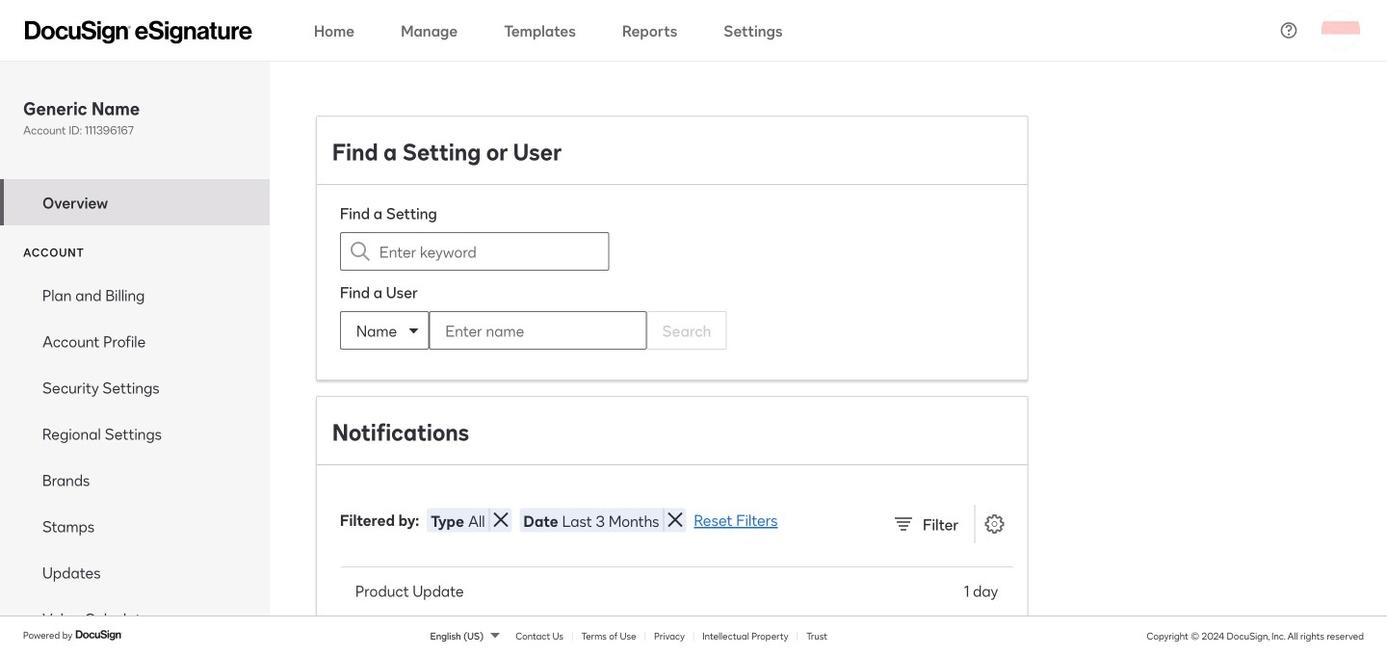 Task type: describe. For each thing, give the bounding box(es) containing it.
Enter keyword text field
[[380, 233, 570, 270]]

docusign image
[[75, 628, 123, 643]]

your uploaded profile image image
[[1322, 11, 1361, 50]]

Enter name text field
[[430, 312, 608, 349]]



Task type: locate. For each thing, give the bounding box(es) containing it.
account element
[[0, 272, 270, 642]]

docusign admin image
[[25, 21, 252, 44]]



